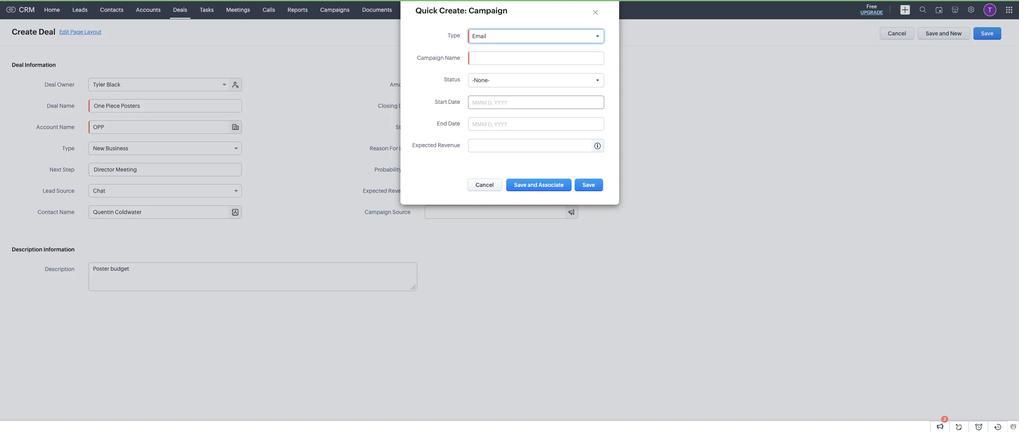 Task type: vqa. For each thing, say whether or not it's contained in the screenshot.
the bottom Source
yes



Task type: locate. For each thing, give the bounding box(es) containing it.
deal down create
[[12, 62, 24, 68]]

date right start
[[448, 99, 460, 105]]

amount
[[390, 81, 411, 88]]

leads link
[[66, 0, 94, 19]]

information down contact name
[[44, 246, 75, 253]]

deal left owner
[[45, 81, 56, 88]]

information
[[25, 62, 56, 68], [44, 246, 75, 253]]

1 horizontal spatial type
[[448, 32, 460, 39]]

page
[[70, 29, 83, 35]]

1 horizontal spatial description
[[45, 266, 75, 272]]

0 vertical spatial source
[[56, 188, 75, 194]]

save right new
[[982, 30, 994, 37]]

mmm d, yyyy
 text field for end date
[[472, 121, 536, 127]]

cancel
[[889, 30, 907, 37]]

name for account name
[[59, 124, 75, 130]]

2 mmm d, yyyy
 text field from the top
[[472, 121, 536, 127]]

save and new button
[[918, 27, 971, 40]]

save left the and
[[927, 30, 939, 37]]

description
[[12, 246, 42, 253], [45, 266, 75, 272]]

0 vertical spatial description
[[12, 246, 42, 253]]

campaign for campaign name
[[417, 55, 444, 61]]

save
[[927, 30, 939, 37], [982, 30, 994, 37]]

1 vertical spatial mmm d, yyyy
 text field
[[472, 121, 536, 127]]

None submit
[[575, 179, 603, 191]]

deal left the edit
[[39, 27, 55, 36]]

next step
[[50, 166, 75, 173]]

date
[[448, 99, 460, 105], [399, 103, 411, 109], [448, 121, 460, 127]]

information for deal information
[[25, 62, 56, 68]]

deal
[[39, 27, 55, 36], [12, 62, 24, 68], [45, 81, 56, 88], [47, 103, 58, 109]]

Email field
[[468, 30, 604, 43]]

name for contact name
[[59, 209, 75, 215]]

1 save from the left
[[927, 30, 939, 37]]

closing date
[[378, 103, 411, 109]]

deal name
[[47, 103, 75, 109]]

type
[[448, 32, 460, 39], [62, 145, 75, 152]]

0 horizontal spatial campaign
[[365, 209, 392, 215]]

0 horizontal spatial description
[[12, 246, 42, 253]]

source
[[56, 188, 75, 194], [393, 209, 411, 215]]

1 horizontal spatial save
[[982, 30, 994, 37]]

1 vertical spatial campaign
[[365, 209, 392, 215]]

-None- field
[[468, 74, 604, 87]]

deal information
[[12, 62, 56, 68]]

(%)
[[403, 166, 411, 173]]

contacts link
[[94, 0, 130, 19]]

None text field
[[434, 78, 578, 91], [89, 99, 242, 113], [425, 163, 579, 176], [434, 78, 578, 91], [89, 99, 242, 113], [425, 163, 579, 176]]

1 vertical spatial information
[[44, 246, 75, 253]]

next
[[50, 166, 62, 173]]

-none-
[[472, 77, 490, 84]]

status
[[444, 76, 460, 83]]

name right contact on the left top
[[59, 209, 75, 215]]

for
[[390, 145, 398, 152]]

1 mmm d, yyyy
 text field from the top
[[472, 99, 536, 106]]

none-
[[474, 77, 490, 84]]

tasks
[[200, 6, 214, 13]]

free upgrade
[[861, 4, 884, 15]]

0 vertical spatial type
[[448, 32, 460, 39]]

type left email
[[448, 32, 460, 39]]

edit page layout link
[[59, 29, 102, 35]]

0 vertical spatial information
[[25, 62, 56, 68]]

1 vertical spatial source
[[393, 209, 411, 215]]

0 horizontal spatial save
[[927, 30, 939, 37]]

mmm d, yyyy
 text field down none-
[[472, 99, 536, 106]]

2 save from the left
[[982, 30, 994, 37]]

0 horizontal spatial source
[[56, 188, 75, 194]]

None text field
[[89, 163, 242, 176], [89, 263, 417, 291], [89, 163, 242, 176], [89, 263, 417, 291]]

1 horizontal spatial source
[[393, 209, 411, 215]]

deal for deal name
[[47, 103, 58, 109]]

and
[[940, 30, 950, 37]]

name down owner
[[59, 103, 75, 109]]

source for campaign source
[[393, 209, 411, 215]]

deals
[[173, 6, 187, 13]]

accounts link
[[130, 0, 167, 19]]

accounts
[[136, 6, 161, 13]]

lead
[[43, 188, 55, 194]]

information for description information
[[44, 246, 75, 253]]

documents link
[[356, 0, 398, 19]]

start
[[435, 99, 447, 105]]

MMM d, yyyy
 text field
[[472, 99, 536, 106], [472, 121, 536, 127]]

loss
[[399, 145, 411, 152]]

name up status
[[445, 55, 460, 61]]

expected
[[412, 142, 437, 149]]

1 horizontal spatial campaign
[[417, 55, 444, 61]]

0 horizontal spatial type
[[62, 145, 75, 152]]

home
[[44, 6, 60, 13]]

campaigns
[[320, 6, 350, 13]]

calls link
[[257, 0, 282, 19]]

visits
[[405, 6, 418, 13]]

name
[[445, 55, 460, 61], [59, 103, 75, 109], [59, 124, 75, 130], [59, 209, 75, 215]]

reports
[[288, 6, 308, 13]]

None button
[[467, 179, 502, 191], [506, 179, 572, 191], [467, 179, 502, 191], [506, 179, 572, 191]]

create: campaign
[[439, 6, 508, 15]]

new
[[951, 30, 963, 37]]

information up deal owner
[[25, 62, 56, 68]]

expected revenue
[[412, 142, 460, 149]]

type up step at the left top
[[62, 145, 75, 152]]

date right end
[[448, 121, 460, 127]]

description for description
[[45, 266, 75, 272]]

0 vertical spatial mmm d, yyyy
 text field
[[472, 99, 536, 106]]

lead source
[[43, 188, 75, 194]]

campaign
[[417, 55, 444, 61], [365, 209, 392, 215]]

date for closing date
[[399, 103, 411, 109]]

stage
[[396, 124, 411, 130]]

step
[[63, 166, 75, 173]]

deal up account name at the left
[[47, 103, 58, 109]]

contact
[[38, 209, 58, 215]]

0 vertical spatial campaign
[[417, 55, 444, 61]]

mmm d, yyyy
 text field for start date
[[472, 99, 536, 106]]

save for save and new
[[927, 30, 939, 37]]

end
[[437, 121, 447, 127]]

date for start date
[[448, 99, 460, 105]]

1 vertical spatial description
[[45, 266, 75, 272]]

quick create: campaign
[[416, 6, 508, 15]]

mmm d, yyyy
 text field down mmm d, yyyy text box
[[472, 121, 536, 127]]

date right closing on the left of page
[[399, 103, 411, 109]]

name right 'account'
[[59, 124, 75, 130]]



Task type: describe. For each thing, give the bounding box(es) containing it.
meetings
[[226, 6, 250, 13]]

layout
[[84, 29, 102, 35]]

save button
[[974, 27, 1002, 40]]

description information
[[12, 246, 75, 253]]

probability (%)
[[375, 166, 411, 173]]

edit
[[59, 29, 69, 35]]

meetings link
[[220, 0, 257, 19]]

campaign for campaign source
[[365, 209, 392, 215]]

name for campaign name
[[445, 55, 460, 61]]

contacts
[[100, 6, 124, 13]]

save and new
[[927, 30, 963, 37]]

deals link
[[167, 0, 194, 19]]

campaigns link
[[314, 0, 356, 19]]

documents
[[362, 6, 392, 13]]

crm
[[19, 6, 35, 14]]

1 vertical spatial type
[[62, 145, 75, 152]]

cancel button
[[880, 27, 915, 40]]

2
[[944, 417, 947, 422]]

campaign name
[[417, 55, 460, 61]]

tasks link
[[194, 0, 220, 19]]

start date
[[435, 99, 460, 105]]

end date
[[437, 121, 460, 127]]

reason for loss
[[370, 145, 411, 152]]

visits link
[[398, 0, 425, 19]]

deal for deal owner
[[45, 81, 56, 88]]

MMM D, YYYY text field
[[425, 99, 579, 113]]

probability
[[375, 166, 402, 173]]

description for description information
[[12, 246, 42, 253]]

deal owner
[[45, 81, 75, 88]]

save for save
[[982, 30, 994, 37]]

-
[[472, 77, 474, 84]]

email
[[472, 33, 486, 39]]

account
[[36, 124, 58, 130]]

date for end date
[[448, 121, 460, 127]]

create deal edit page layout
[[12, 27, 102, 36]]

quick
[[416, 6, 438, 15]]

projects link
[[425, 0, 458, 19]]

reason
[[370, 145, 389, 152]]

crm link
[[6, 6, 35, 14]]

contact name
[[38, 209, 75, 215]]

campaign source
[[365, 209, 411, 215]]

reports link
[[282, 0, 314, 19]]

calls
[[263, 6, 275, 13]]

create
[[12, 27, 37, 36]]

account name
[[36, 124, 75, 130]]

closing
[[378, 103, 398, 109]]

source for lead source
[[56, 188, 75, 194]]

deal for deal information
[[12, 62, 24, 68]]

revenue
[[438, 142, 460, 149]]

free
[[867, 4, 878, 9]]

leads
[[72, 6, 88, 13]]

home link
[[38, 0, 66, 19]]

name for deal name
[[59, 103, 75, 109]]

owner
[[57, 81, 75, 88]]

upgrade
[[861, 10, 884, 15]]

projects
[[431, 6, 452, 13]]



